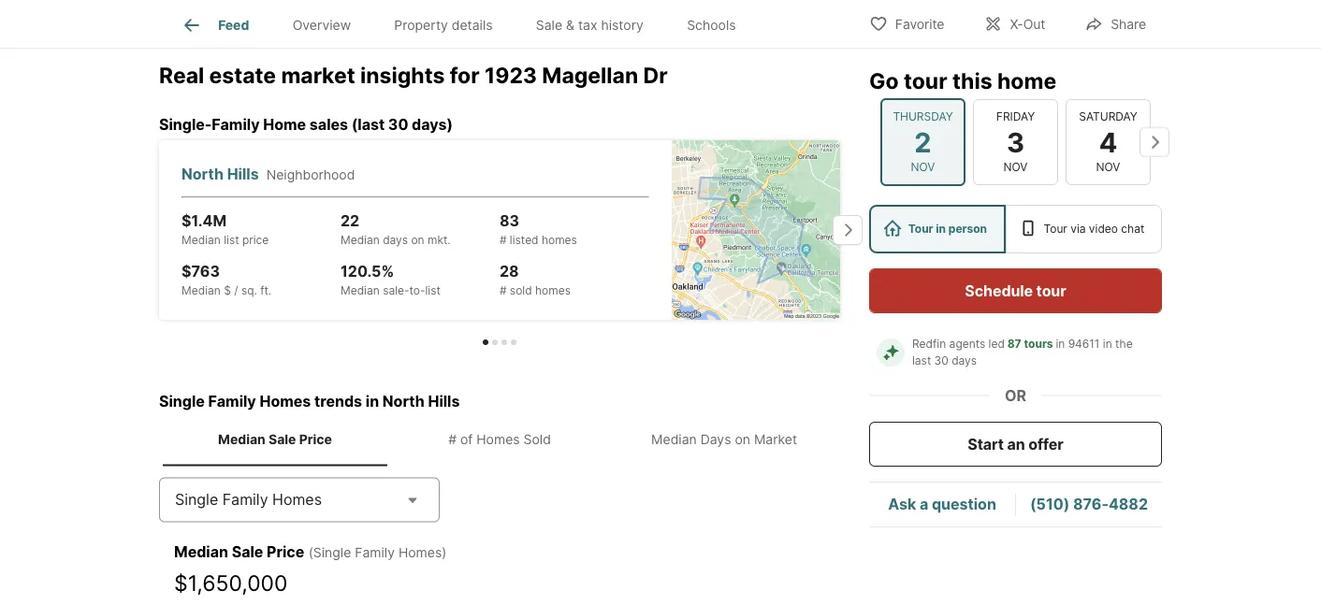 Task type: locate. For each thing, give the bounding box(es) containing it.
876-
[[1073, 495, 1109, 514]]

an
[[1008, 435, 1025, 453]]

median down $1.4m at left
[[182, 234, 221, 247]]

next image for single-family home
[[833, 215, 863, 245]]

overview
[[293, 17, 351, 33]]

1 vertical spatial days
[[952, 354, 977, 368]]

days
[[383, 234, 408, 247], [952, 354, 977, 368]]

home
[[998, 67, 1057, 94]]

nov down '3'
[[1004, 161, 1028, 174]]

1 horizontal spatial sale
[[269, 432, 296, 448]]

83 # listed homes
[[500, 212, 577, 247]]

start
[[968, 435, 1004, 453]]

0 vertical spatial tab list
[[159, 0, 773, 48]]

# left of
[[448, 432, 457, 448]]

sale for median sale price
[[269, 432, 296, 448]]

None button
[[881, 98, 966, 186], [973, 99, 1058, 185], [1066, 99, 1151, 185], [881, 98, 966, 186], [973, 99, 1058, 185], [1066, 99, 1151, 185]]

1 vertical spatial homes
[[535, 284, 571, 298]]

x-out
[[1010, 16, 1046, 32]]

sale left &
[[536, 17, 563, 33]]

homes for sold
[[477, 432, 520, 448]]

nov inside thursday 2 nov
[[911, 161, 935, 174]]

median up $1,650,000
[[174, 543, 228, 562]]

single for single family homes
[[175, 491, 218, 509]]

1923
[[485, 62, 537, 88]]

list inside $1.4m median list price
[[224, 234, 239, 247]]

$1.4m median list price
[[182, 212, 269, 247]]

price for median sale price
[[299, 432, 332, 448]]

median down '22'
[[341, 234, 380, 247]]

4882
[[1109, 495, 1148, 514]]

list box containing tour in person
[[869, 205, 1162, 254]]

nov inside "saturday 4 nov"
[[1096, 161, 1121, 174]]

(single
[[309, 545, 351, 561]]

days down the agents
[[952, 354, 977, 368]]

0 vertical spatial 30
[[388, 115, 408, 134]]

homes right listed
[[542, 234, 577, 247]]

tour for schedule
[[1037, 282, 1067, 300]]

0 vertical spatial days
[[383, 234, 408, 247]]

sold
[[510, 284, 532, 298]]

1 nov from the left
[[911, 161, 935, 174]]

on inside median days on market tab
[[735, 432, 751, 448]]

0 horizontal spatial next image
[[833, 215, 863, 245]]

2 vertical spatial #
[[448, 432, 457, 448]]

1 vertical spatial 30
[[935, 354, 949, 368]]

0 horizontal spatial tour
[[908, 222, 934, 236]]

price left (single on the bottom
[[267, 543, 304, 562]]

homes for 83
[[542, 234, 577, 247]]

property
[[394, 17, 448, 33]]

sale-
[[383, 284, 409, 298]]

2 tab list from the top
[[159, 413, 840, 467]]

on right days
[[735, 432, 751, 448]]

87
[[1008, 337, 1022, 351]]

homes right sold
[[535, 284, 571, 298]]

overview tab
[[271, 3, 373, 48]]

2 vertical spatial sale
[[232, 543, 263, 562]]

0 vertical spatial #
[[500, 234, 507, 247]]

price for median sale price (single family homes) $1,650,000
[[267, 543, 304, 562]]

$1.4m
[[182, 212, 227, 230]]

of
[[460, 432, 473, 448]]

homes inside 83 # listed homes
[[542, 234, 577, 247]]

1 horizontal spatial days
[[952, 354, 977, 368]]

sale & tax history tab
[[514, 3, 665, 48]]

nov for 2
[[911, 161, 935, 174]]

hills
[[227, 165, 259, 183], [428, 392, 460, 411]]

1 vertical spatial next image
[[833, 215, 863, 245]]

tab list
[[159, 0, 773, 48], [159, 413, 840, 467]]

hills up $1.4m median list price
[[227, 165, 259, 183]]

north
[[182, 165, 224, 183], [383, 392, 425, 411]]

homes for 28
[[535, 284, 571, 298]]

1 vertical spatial #
[[500, 284, 507, 298]]

1 horizontal spatial list
[[425, 284, 441, 298]]

next image right "saturday 4 nov"
[[1140, 127, 1170, 157]]

tour for tour in person
[[908, 222, 934, 236]]

via
[[1071, 222, 1086, 236]]

in left person
[[936, 222, 946, 236]]

1 vertical spatial tour
[[1037, 282, 1067, 300]]

list left the price
[[224, 234, 239, 247]]

mkt.
[[428, 234, 451, 247]]

median sale price tab
[[163, 417, 387, 463]]

hills up # of homes sold
[[428, 392, 460, 411]]

slide 3 dot image
[[502, 340, 507, 346]]

homes inside tab
[[477, 432, 520, 448]]

north inside carousel group
[[182, 165, 224, 183]]

1 vertical spatial price
[[267, 543, 304, 562]]

0 horizontal spatial list
[[224, 234, 239, 247]]

0 vertical spatial price
[[299, 432, 332, 448]]

price inside median sale price (single family homes) $1,650,000
[[267, 543, 304, 562]]

1 vertical spatial homes
[[477, 432, 520, 448]]

0 vertical spatial next image
[[1140, 127, 1170, 157]]

1 horizontal spatial nov
[[1004, 161, 1028, 174]]

2 horizontal spatial nov
[[1096, 161, 1121, 174]]

tour up thursday
[[904, 67, 948, 94]]

# of homes sold tab
[[387, 417, 612, 463]]

0 vertical spatial north
[[182, 165, 224, 183]]

0 vertical spatial homes
[[260, 392, 311, 411]]

favorite
[[895, 16, 945, 32]]

homes up (single on the bottom
[[272, 491, 322, 509]]

0 vertical spatial single
[[159, 392, 205, 411]]

sale down single family homes trends in north hills
[[269, 432, 296, 448]]

list
[[224, 234, 239, 247], [425, 284, 441, 298]]

median up single family homes on the bottom left of page
[[218, 432, 266, 448]]

nov inside friday 3 nov
[[1004, 161, 1028, 174]]

sq.
[[241, 284, 257, 298]]

# down 83
[[500, 234, 507, 247]]

1 horizontal spatial north
[[383, 392, 425, 411]]

slide 4 dot image
[[511, 340, 517, 346]]

tour inside button
[[1037, 282, 1067, 300]]

median days on market tab
[[612, 417, 837, 463]]

family
[[212, 115, 260, 134], [208, 392, 256, 411], [222, 491, 268, 509], [355, 545, 395, 561]]

saturday
[[1079, 110, 1138, 123]]

north right trends
[[383, 392, 425, 411]]

2 tour from the left
[[1044, 222, 1068, 236]]

price down single family homes trends in north hills
[[299, 432, 332, 448]]

question
[[932, 495, 997, 514]]

single-
[[159, 115, 212, 134]]

0 horizontal spatial north
[[182, 165, 224, 183]]

1 vertical spatial north
[[383, 392, 425, 411]]

83
[[500, 212, 519, 230]]

family right (single on the bottom
[[355, 545, 395, 561]]

share
[[1111, 16, 1146, 32]]

family for single family homes
[[222, 491, 268, 509]]

thursday 2 nov
[[893, 110, 953, 174]]

&
[[566, 17, 575, 33]]

single for single family homes trends in north hills
[[159, 392, 205, 411]]

0 vertical spatial list
[[224, 234, 239, 247]]

1 horizontal spatial next image
[[1140, 127, 1170, 157]]

homes right of
[[477, 432, 520, 448]]

# left sold
[[500, 284, 507, 298]]

1 tour from the left
[[908, 222, 934, 236]]

30 right last
[[935, 354, 949, 368]]

# inside 28 # sold homes
[[500, 284, 507, 298]]

tour via video chat
[[1044, 222, 1145, 236]]

in the last 30 days
[[912, 337, 1136, 368]]

0 horizontal spatial tour
[[904, 67, 948, 94]]

single
[[159, 392, 205, 411], [175, 491, 218, 509]]

nov for 4
[[1096, 161, 1121, 174]]

# inside 83 # listed homes
[[500, 234, 507, 247]]

0 horizontal spatial sale
[[232, 543, 263, 562]]

1 vertical spatial tab list
[[159, 413, 840, 467]]

list inside 120.5% median sale-to-list
[[425, 284, 441, 298]]

1 vertical spatial sale
[[269, 432, 296, 448]]

94611
[[1068, 337, 1100, 351]]

market
[[281, 62, 355, 88]]

1 horizontal spatial tour
[[1037, 282, 1067, 300]]

days up 120.5% median sale-to-list
[[383, 234, 408, 247]]

2 horizontal spatial sale
[[536, 17, 563, 33]]

carousel group
[[152, 136, 863, 346]]

history
[[601, 17, 644, 33]]

listed
[[510, 234, 539, 247]]

homes inside 28 # sold homes
[[535, 284, 571, 298]]

0 vertical spatial homes
[[542, 234, 577, 247]]

thursday
[[893, 110, 953, 123]]

on
[[411, 234, 425, 247], [735, 432, 751, 448]]

1 tab list from the top
[[159, 0, 773, 48]]

feed link
[[181, 14, 249, 36]]

(510) 876-4882
[[1030, 495, 1148, 514]]

in left the on the bottom of page
[[1103, 337, 1112, 351]]

0 horizontal spatial nov
[[911, 161, 935, 174]]

median down $763
[[182, 284, 221, 298]]

tour right schedule at the right
[[1037, 282, 1067, 300]]

redfin
[[912, 337, 946, 351]]

1 vertical spatial list
[[425, 284, 441, 298]]

on left mkt. at left top
[[411, 234, 425, 247]]

4
[[1099, 126, 1118, 158]]

30 right (last
[[388, 115, 408, 134]]

price inside tab
[[299, 432, 332, 448]]

0 vertical spatial tour
[[904, 67, 948, 94]]

neighborhood
[[266, 167, 355, 183]]

list right sale-
[[425, 284, 441, 298]]

saturday 4 nov
[[1079, 110, 1138, 174]]

120.5% median sale-to-list
[[341, 262, 441, 298]]

tour left via at the right
[[1044, 222, 1068, 236]]

median days on market
[[651, 432, 797, 448]]

feed
[[218, 17, 249, 33]]

1 horizontal spatial on
[[735, 432, 751, 448]]

family up median sale price
[[208, 392, 256, 411]]

price
[[299, 432, 332, 448], [267, 543, 304, 562]]

# inside tab
[[448, 432, 457, 448]]

next image for go tour this home
[[1140, 127, 1170, 157]]

1 vertical spatial on
[[735, 432, 751, 448]]

$763
[[182, 262, 220, 281]]

tour
[[908, 222, 934, 236], [1044, 222, 1068, 236]]

nov down 4
[[1096, 161, 1121, 174]]

family down median sale price tab at the left
[[222, 491, 268, 509]]

2 nov from the left
[[1004, 161, 1028, 174]]

tour
[[904, 67, 948, 94], [1037, 282, 1067, 300]]

1 horizontal spatial tour
[[1044, 222, 1068, 236]]

0 horizontal spatial hills
[[227, 165, 259, 183]]

tour left person
[[908, 222, 934, 236]]

(last
[[352, 115, 385, 134]]

/
[[234, 284, 238, 298]]

0 vertical spatial sale
[[536, 17, 563, 33]]

3 nov from the left
[[1096, 161, 1121, 174]]

sale inside median sale price (single family homes) $1,650,000
[[232, 543, 263, 562]]

1 horizontal spatial 30
[[935, 354, 949, 368]]

or
[[1005, 387, 1027, 405]]

1 vertical spatial hills
[[428, 392, 460, 411]]

homes up median sale price
[[260, 392, 311, 411]]

north up $1.4m at left
[[182, 165, 224, 183]]

$763 median $ / sq. ft.
[[182, 262, 272, 298]]

north hills link
[[182, 163, 266, 186]]

next image
[[1140, 127, 1170, 157], [833, 215, 863, 245]]

0 horizontal spatial on
[[411, 234, 425, 247]]

list box
[[869, 205, 1162, 254]]

days)
[[412, 115, 453, 134]]

0 vertical spatial on
[[411, 234, 425, 247]]

median down 120.5%
[[341, 284, 380, 298]]

0 horizontal spatial days
[[383, 234, 408, 247]]

homes
[[542, 234, 577, 247], [535, 284, 571, 298]]

in
[[936, 222, 946, 236], [1056, 337, 1065, 351], [1103, 337, 1112, 351], [366, 392, 379, 411]]

family left home on the left of page
[[212, 115, 260, 134]]

1 vertical spatial single
[[175, 491, 218, 509]]

next image left the tour in person option
[[833, 215, 863, 245]]

2 vertical spatial homes
[[272, 491, 322, 509]]

median
[[182, 234, 221, 247], [341, 234, 380, 247], [182, 284, 221, 298], [341, 284, 380, 298], [218, 432, 266, 448], [651, 432, 697, 448], [174, 543, 228, 562]]

nov down 2
[[911, 161, 935, 174]]

north hills neighborhood
[[182, 165, 355, 183]]

sale up $1,650,000
[[232, 543, 263, 562]]

0 vertical spatial hills
[[227, 165, 259, 183]]



Task type: vqa. For each thing, say whether or not it's contained in the screenshot.
4th •
no



Task type: describe. For each thing, give the bounding box(es) containing it.
share button
[[1069, 4, 1162, 43]]

in inside in the last 30 days
[[1103, 337, 1112, 351]]

in inside option
[[936, 222, 946, 236]]

22 median days on mkt.
[[341, 212, 451, 247]]

# for 28
[[500, 284, 507, 298]]

x-
[[1010, 16, 1024, 32]]

friday
[[997, 110, 1035, 123]]

22
[[341, 212, 360, 230]]

go
[[869, 67, 899, 94]]

real estate market insights for 1923 magellan dr
[[159, 62, 668, 88]]

tab list containing median sale price
[[159, 413, 840, 467]]

tax
[[578, 17, 598, 33]]

ask a question link
[[888, 495, 997, 514]]

slide 2 dot image
[[492, 340, 498, 346]]

tour for tour via video chat
[[1044, 222, 1068, 236]]

out
[[1024, 16, 1046, 32]]

days inside in the last 30 days
[[952, 354, 977, 368]]

homes for trends
[[260, 392, 311, 411]]

3
[[1007, 126, 1025, 158]]

redfin agents led 87 tours in 94611
[[912, 337, 1100, 351]]

tab list containing feed
[[159, 0, 773, 48]]

on inside the 22 median days on mkt.
[[411, 234, 425, 247]]

for
[[450, 62, 480, 88]]

tour in person option
[[869, 205, 1006, 254]]

schedule tour
[[965, 282, 1067, 300]]

family for single family homes trends in north hills
[[208, 392, 256, 411]]

chat
[[1122, 222, 1145, 236]]

person
[[949, 222, 987, 236]]

median left days
[[651, 432, 697, 448]]

median inside the 22 median days on mkt.
[[341, 234, 380, 247]]

homes)
[[399, 545, 447, 561]]

favorite button
[[853, 4, 961, 43]]

insights
[[360, 62, 445, 88]]

dr
[[643, 62, 668, 88]]

1 horizontal spatial hills
[[428, 392, 460, 411]]

this
[[953, 67, 993, 94]]

28 # sold homes
[[500, 262, 571, 298]]

details
[[452, 17, 493, 33]]

video
[[1089, 222, 1118, 236]]

slide 1 dot image
[[483, 340, 489, 346]]

schedule tour button
[[869, 269, 1162, 314]]

$1,650,000
[[174, 571, 288, 597]]

schools tab
[[665, 3, 758, 48]]

magellan
[[542, 62, 638, 88]]

median sale price (single family homes) $1,650,000
[[174, 543, 447, 597]]

trends
[[315, 392, 362, 411]]

# of homes sold
[[448, 432, 551, 448]]

hills inside carousel group
[[227, 165, 259, 183]]

real
[[159, 62, 204, 88]]

go tour this home
[[869, 67, 1057, 94]]

sold
[[524, 432, 551, 448]]

tour in person
[[908, 222, 987, 236]]

sale for median sale price (single family homes) $1,650,000
[[232, 543, 263, 562]]

property details
[[394, 17, 493, 33]]

home
[[263, 115, 306, 134]]

ask a question
[[888, 495, 997, 514]]

estate
[[209, 62, 276, 88]]

days
[[701, 432, 731, 448]]

property details tab
[[373, 3, 514, 48]]

30 inside in the last 30 days
[[935, 354, 949, 368]]

nov for 3
[[1004, 161, 1028, 174]]

offer
[[1029, 435, 1064, 453]]

median inside "$763 median $ / sq. ft."
[[182, 284, 221, 298]]

0 horizontal spatial 30
[[388, 115, 408, 134]]

family for single-family home sales (last 30 days)
[[212, 115, 260, 134]]

single family homes
[[175, 491, 322, 509]]

x-out button
[[968, 4, 1062, 43]]

$
[[224, 284, 231, 298]]

led
[[989, 337, 1005, 351]]

image image
[[672, 141, 840, 320]]

2
[[915, 126, 932, 158]]

tour for go
[[904, 67, 948, 94]]

(510)
[[1030, 495, 1070, 514]]

# for 83
[[500, 234, 507, 247]]

family inside median sale price (single family homes) $1,650,000
[[355, 545, 395, 561]]

the
[[1116, 337, 1133, 351]]

single-family home sales (last 30 days)
[[159, 115, 453, 134]]

to-
[[409, 284, 425, 298]]

120.5%
[[341, 262, 394, 281]]

median inside $1.4m median list price
[[182, 234, 221, 247]]

start an offer button
[[869, 422, 1162, 467]]

tour via video chat option
[[1006, 205, 1162, 254]]

days inside the 22 median days on mkt.
[[383, 234, 408, 247]]

sale & tax history
[[536, 17, 644, 33]]

schools
[[687, 17, 736, 33]]

friday 3 nov
[[997, 110, 1035, 174]]

median inside median sale price (single family homes) $1,650,000
[[174, 543, 228, 562]]

single family homes trends in north hills
[[159, 392, 460, 411]]

agents
[[950, 337, 986, 351]]

tours
[[1024, 337, 1053, 351]]

in right tours
[[1056, 337, 1065, 351]]

schedule
[[965, 282, 1033, 300]]

in right trends
[[366, 392, 379, 411]]

start an offer
[[968, 435, 1064, 453]]

median sale price
[[218, 432, 332, 448]]

market
[[754, 432, 797, 448]]

price
[[242, 234, 269, 247]]

last
[[912, 354, 931, 368]]

median inside 120.5% median sale-to-list
[[341, 284, 380, 298]]

ft.
[[260, 284, 272, 298]]



